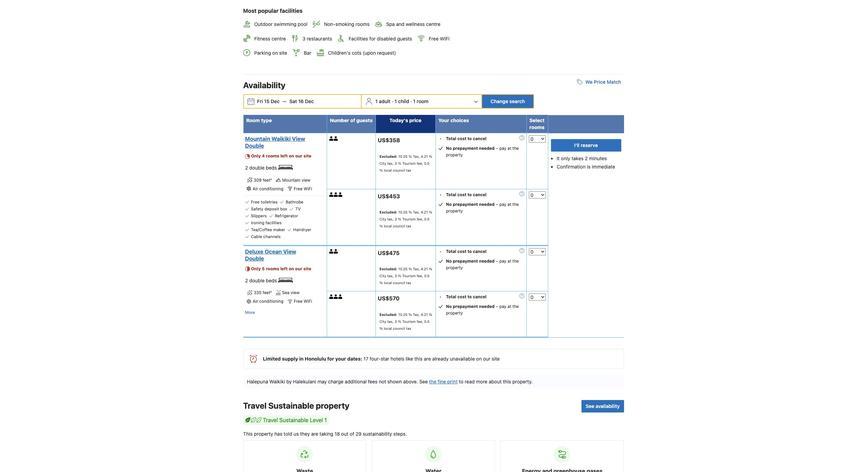 Task type: describe. For each thing, give the bounding box(es) containing it.
site up about
[[492, 356, 500, 362]]

supply
[[282, 356, 298, 362]]

2 dec from the left
[[305, 98, 314, 104]]

type
[[261, 117, 272, 123]]

2 at from the top
[[508, 202, 512, 207]]

us
[[294, 431, 299, 437]]

box
[[280, 206, 287, 211]]

1 vertical spatial facilities
[[266, 220, 282, 225]]

by
[[286, 379, 292, 385]]

site down fitness centre
[[279, 50, 287, 56]]

we price match
[[586, 79, 621, 85]]

ocean
[[265, 248, 282, 255]]

free down "mountain view"
[[294, 186, 303, 191]]

prepayment for us$475's more details on meals and payment options image
[[453, 259, 478, 264]]

total for 3rd more details on meals and payment options image from the top of the page
[[446, 294, 456, 300]]

hotels
[[391, 356, 404, 362]]

• for 3rd more details on meals and payment options image from the top of the page
[[440, 294, 442, 300]]

– for 3rd more details on meals and payment options image from the top of the page
[[496, 304, 498, 309]]

0.5 for us$358
[[424, 161, 430, 165]]

3 restaurants
[[303, 36, 332, 41]]

change search button
[[482, 95, 533, 108]]

halepuna
[[247, 379, 268, 385]]

cable
[[251, 234, 262, 239]]

mountain view
[[282, 178, 311, 183]]

see availability button
[[582, 400, 624, 413]]

double for mountain waikiki view double
[[249, 165, 265, 171]]

minutes
[[589, 155, 607, 161]]

sustainability
[[363, 431, 392, 437]]

2 for us$358
[[245, 165, 248, 171]]

free toiletries
[[251, 199, 278, 205]]

halekulani
[[293, 379, 316, 385]]

toiletries
[[261, 199, 278, 205]]

price
[[409, 117, 422, 123]]

council for us$570
[[393, 327, 405, 331]]

4
[[262, 153, 265, 159]]

4.21 for us$570
[[421, 313, 428, 317]]

mountain for mountain waikiki view double
[[245, 136, 270, 142]]

0 horizontal spatial guests
[[357, 117, 373, 123]]

today's
[[390, 117, 408, 123]]

conditioning for waikiki
[[259, 186, 284, 191]]

prepayment for more details on meals and payment options image for us$358
[[453, 146, 478, 151]]

1 horizontal spatial for
[[370, 36, 376, 41]]

us$570
[[378, 295, 400, 302]]

on down mountain waikiki view double link
[[289, 153, 294, 159]]

child
[[398, 98, 409, 104]]

tax for us$570
[[406, 327, 411, 331]]

– for us$475's more details on meals and payment options image
[[496, 259, 498, 264]]

16
[[298, 98, 304, 104]]

4 at from the top
[[508, 304, 512, 309]]

29
[[356, 431, 362, 437]]

we
[[586, 79, 593, 85]]

sat 16 dec button
[[287, 95, 317, 108]]

total cost to cancel for us$475's more details on meals and payment options image
[[446, 249, 487, 254]]

the for 3rd more details on meals and payment options image from the top of the page
[[513, 304, 519, 309]]

change
[[491, 98, 508, 104]]

local for us$570
[[384, 327, 392, 331]]

– for more details on meals and payment options icon
[[496, 202, 498, 207]]

left for ocean
[[280, 266, 288, 271]]

prepayment for 3rd more details on meals and payment options image from the top of the page
[[453, 304, 478, 309]]

1 right 'level' on the left of page
[[324, 417, 327, 423]]

travel sustainable property
[[243, 401, 350, 411]]

it only takes 2 minutes confirmation is immediate
[[557, 155, 615, 170]]

0 vertical spatial wifi
[[440, 36, 450, 41]]

sustainable for property
[[268, 401, 314, 411]]

more
[[245, 310, 255, 315]]

above.
[[403, 379, 418, 385]]

309 feet²
[[254, 178, 272, 183]]

tax, for us$453
[[413, 210, 420, 214]]

3 for us$475
[[395, 274, 397, 278]]

air conditioning for deluxe ocean view double
[[253, 299, 284, 304]]

our for deluxe ocean view double
[[295, 266, 302, 271]]

tax, for us$475
[[387, 274, 394, 278]]

excluded: for us$570
[[380, 313, 397, 317]]

free down the spa and wellness centre
[[429, 36, 439, 41]]

unavailable
[[450, 356, 475, 362]]

cost for us$475's more details on meals and payment options image
[[458, 249, 467, 254]]

request)
[[377, 50, 396, 56]]

travel for travel sustainable level 1
[[263, 417, 278, 423]]

• for us$475's more details on meals and payment options image
[[440, 249, 442, 254]]

number
[[330, 117, 349, 123]]

double for deluxe
[[245, 255, 264, 262]]

popular
[[258, 8, 279, 14]]

335 feet²
[[254, 290, 272, 295]]

we price match button
[[575, 76, 624, 88]]

0 horizontal spatial this
[[415, 356, 423, 362]]

10.25 for us$570
[[398, 313, 408, 317]]

your
[[335, 356, 346, 362]]

only
[[561, 155, 570, 161]]

honolulu
[[305, 356, 326, 362]]

the for more details on meals and payment options icon
[[513, 202, 519, 207]]

deluxe ocean view double
[[245, 248, 296, 262]]

ironing facilities
[[251, 220, 282, 225]]

air conditioning for mountain waikiki view double
[[253, 186, 284, 191]]

0 horizontal spatial are
[[311, 431, 318, 437]]

select rooms
[[530, 117, 545, 130]]

2 double beds for mountain waikiki view double
[[245, 165, 278, 171]]

view for deluxe ocean view double
[[291, 290, 300, 295]]

no prepayment needed for 3rd more details on meals and payment options image from the top of the page
[[446, 304, 495, 309]]

2 double beds for deluxe ocean view double
[[245, 278, 278, 283]]

tourism for us$358
[[402, 161, 416, 165]]

the fine print link
[[429, 379, 458, 385]]

—
[[283, 98, 287, 104]]

double for deluxe ocean view double
[[249, 278, 265, 283]]

4.21 for us$453
[[421, 210, 428, 214]]

beds for waikiki
[[266, 165, 277, 171]]

no prepayment needed for more details on meals and payment options icon
[[446, 202, 495, 207]]

council for us$475
[[393, 281, 405, 285]]

no for more details on meals and payment options icon
[[446, 202, 452, 207]]

us$358
[[378, 137, 400, 143]]

tax for us$475
[[406, 281, 411, 285]]

us$453
[[378, 193, 400, 199]]

in
[[299, 356, 304, 362]]

3 for us$453
[[395, 217, 397, 221]]

view for deluxe ocean view double
[[283, 248, 296, 255]]

2 · from the left
[[411, 98, 412, 104]]

our for mountain waikiki view double
[[295, 153, 302, 159]]

council for us$358
[[393, 168, 405, 172]]

cable channels
[[251, 234, 281, 239]]

2 vertical spatial our
[[483, 356, 491, 362]]

cancel for 3rd more details on meals and payment options image from the top of the page
[[473, 294, 487, 300]]

tax, for us$570
[[413, 313, 420, 317]]

price
[[594, 79, 606, 85]]

3 for us$358
[[395, 161, 397, 165]]

most popular facilities
[[243, 8, 303, 14]]

on down deluxe ocean view double link
[[289, 266, 294, 271]]

your choices
[[439, 117, 469, 123]]

0 horizontal spatial for
[[327, 356, 334, 362]]

ironing
[[251, 220, 264, 225]]

outdoor swimming pool
[[254, 21, 308, 27]]

wellness
[[406, 21, 425, 27]]

has
[[275, 431, 282, 437]]

and
[[396, 21, 405, 27]]

already
[[432, 356, 449, 362]]

parking
[[254, 50, 271, 56]]

today's price
[[390, 117, 422, 123]]

– pay at the property for more details on meals and payment options image for us$358
[[446, 146, 519, 158]]

cost for 3rd more details on meals and payment options image from the top of the page
[[458, 294, 467, 300]]

select
[[530, 117, 545, 123]]

halepuna waikiki by halekulani may charge additional fees not shown above. see the fine print to read more about this property.
[[247, 379, 533, 385]]

the for us$475's more details on meals and payment options image
[[513, 259, 519, 264]]

tea/coffee
[[251, 227, 272, 232]]

on right unavailable
[[476, 356, 482, 362]]

pay for us$475's more details on meals and payment options image
[[500, 259, 507, 264]]

1 dec from the left
[[271, 98, 280, 104]]

10.25 % tax, 4.21 % city tax, 3 % tourism fee, 0.5 % local council tax for us$475
[[380, 267, 432, 285]]

17
[[364, 356, 369, 362]]

restaurants
[[307, 36, 332, 41]]

level
[[310, 417, 323, 423]]

4.21 for us$358
[[421, 154, 428, 159]]

limited
[[263, 356, 281, 362]]

1 at from the top
[[508, 146, 512, 151]]

1 adult · 1 child · 1 room button
[[363, 95, 481, 108]]

additional
[[345, 379, 367, 385]]

travel sustainable level 1
[[263, 417, 327, 423]]

site up "mountain view"
[[304, 153, 311, 159]]

confirmation
[[557, 164, 586, 170]]

1 horizontal spatial are
[[424, 356, 431, 362]]

star
[[381, 356, 389, 362]]

view for mountain waikiki view double
[[302, 178, 311, 183]]

3 more details on meals and payment options image from the top
[[520, 294, 524, 299]]

city for us$453
[[380, 217, 386, 221]]

fee, for us$570
[[417, 320, 423, 324]]

sea
[[282, 290, 290, 295]]

availability
[[243, 80, 286, 90]]

change search
[[491, 98, 525, 104]]

immediate
[[592, 164, 615, 170]]



Task type: vqa. For each thing, say whether or not it's contained in the screenshot.
"SITE"
yes



Task type: locate. For each thing, give the bounding box(es) containing it.
pay for more details on meals and payment options image for us$358
[[500, 146, 507, 151]]

tourism for us$570
[[402, 320, 416, 324]]

tax for us$453
[[406, 224, 411, 228]]

4 city from the top
[[380, 320, 386, 324]]

2 vertical spatial 2
[[245, 278, 248, 283]]

4 total cost to cancel from the top
[[446, 294, 487, 300]]

3 tax, from the top
[[413, 267, 420, 271]]

0 vertical spatial air
[[253, 186, 258, 191]]

2 4.21 from the top
[[421, 210, 428, 214]]

total for us$475's more details on meals and payment options image
[[446, 249, 456, 254]]

double inside deluxe ocean view double
[[245, 255, 264, 262]]

cost for more details on meals and payment options image for us$358
[[458, 136, 467, 141]]

0.5 for us$570
[[424, 320, 430, 324]]

3 down us$358
[[395, 161, 397, 165]]

local up us$475
[[384, 224, 392, 228]]

site down deluxe ocean view double link
[[303, 266, 311, 271]]

10.25 down us$453
[[398, 210, 408, 214]]

10.25 for us$358
[[398, 154, 408, 159]]

2 • from the top
[[440, 192, 442, 197]]

non-smoking rooms
[[324, 21, 370, 27]]

view for mountain waikiki view double
[[292, 136, 305, 142]]

free up the safety
[[251, 199, 260, 205]]

1 vertical spatial travel
[[263, 417, 278, 423]]

excluded: down 'us$570'
[[380, 313, 397, 317]]

tea/coffee maker
[[251, 227, 285, 232]]

view inside mountain waikiki view double
[[292, 136, 305, 142]]

excluded: for us$358
[[380, 154, 397, 159]]

3 local from the top
[[384, 281, 392, 285]]

property
[[446, 152, 463, 158], [446, 208, 463, 214], [446, 265, 463, 270], [446, 311, 463, 316], [316, 401, 350, 411], [254, 431, 273, 437]]

free wifi down the spa and wellness centre
[[429, 36, 450, 41]]

1 beds from the top
[[266, 165, 277, 171]]

4 no prepayment needed from the top
[[446, 304, 495, 309]]

1 2 double beds from the top
[[245, 165, 278, 171]]

tourism for us$475
[[402, 274, 416, 278]]

3
[[303, 36, 306, 41], [395, 161, 397, 165], [395, 217, 397, 221], [395, 274, 397, 278], [395, 320, 397, 324]]

air conditioning down 309 feet²
[[253, 186, 284, 191]]

2 city from the top
[[380, 217, 386, 221]]

council up us$475
[[393, 224, 405, 228]]

3 excluded: from the top
[[380, 267, 397, 271]]

2 beds from the top
[[266, 278, 277, 283]]

1 vertical spatial our
[[295, 266, 302, 271]]

this right about
[[503, 379, 511, 385]]

are right "they"
[[311, 431, 318, 437]]

fee, for us$475
[[417, 274, 423, 278]]

3 cost from the top
[[458, 249, 467, 254]]

4 cost from the top
[[458, 294, 467, 300]]

double up 335
[[249, 278, 265, 283]]

cots
[[352, 50, 362, 56]]

10.25 for us$475
[[398, 267, 408, 271]]

left down mountain waikiki view double link
[[281, 153, 288, 159]]

double inside mountain waikiki view double
[[245, 143, 264, 149]]

4 • from the top
[[440, 294, 442, 300]]

2 local from the top
[[384, 224, 392, 228]]

tax, for us$570
[[387, 320, 394, 324]]

3 cancel from the top
[[473, 249, 487, 254]]

10.25 down us$475
[[398, 267, 408, 271]]

see right above. on the bottom of page
[[419, 379, 428, 385]]

309
[[254, 178, 262, 183]]

2 excluded: from the top
[[380, 210, 397, 214]]

this property has told us they are taking 18 out of 29 sustainability steps.
[[243, 431, 407, 437]]

0 horizontal spatial centre
[[272, 36, 286, 41]]

view up bathrobe
[[302, 178, 311, 183]]

no for us$475's more details on meals and payment options image
[[446, 259, 452, 264]]

1 pay from the top
[[500, 146, 507, 151]]

0 vertical spatial beds
[[266, 165, 277, 171]]

0 horizontal spatial dec
[[271, 98, 280, 104]]

1 vertical spatial air conditioning
[[253, 299, 284, 304]]

2 total cost to cancel from the top
[[446, 192, 487, 197]]

1 horizontal spatial ·
[[411, 98, 412, 104]]

10.25 down us$358
[[398, 154, 408, 159]]

beds up 309 feet²
[[266, 165, 277, 171]]

2 cost from the top
[[458, 192, 467, 197]]

choices
[[451, 117, 469, 123]]

rooms down select
[[530, 124, 545, 130]]

property for us$475's more details on meals and payment options image
[[446, 265, 463, 270]]

2 0.5 from the top
[[424, 217, 430, 221]]

conditioning down 335 feet²
[[259, 299, 284, 304]]

occupancy image
[[329, 136, 334, 141], [334, 136, 338, 141], [334, 192, 338, 197], [338, 192, 343, 197], [338, 295, 343, 299]]

0 vertical spatial free wifi
[[429, 36, 450, 41]]

feet² right 335
[[263, 290, 272, 295]]

1 horizontal spatial dec
[[305, 98, 314, 104]]

dec
[[271, 98, 280, 104], [305, 98, 314, 104]]

beds up 335 feet²
[[266, 278, 277, 283]]

1 vertical spatial mountain
[[282, 178, 301, 183]]

waikiki inside mountain waikiki view double
[[272, 136, 291, 142]]

air for mountain waikiki view double
[[253, 186, 258, 191]]

pay for 3rd more details on meals and payment options image from the top of the page
[[500, 304, 507, 309]]

our down deluxe ocean view double link
[[295, 266, 302, 271]]

facilities up tea/coffee maker on the left top
[[266, 220, 282, 225]]

10.25 % tax, 4.21 % city tax, 3 % tourism fee, 0.5 % local council tax
[[380, 154, 432, 172], [380, 210, 432, 228], [380, 267, 432, 285], [380, 313, 432, 331]]

2 10.25 % tax, 4.21 % city tax, 3 % tourism fee, 0.5 % local council tax from the top
[[380, 210, 432, 228]]

spa and wellness centre
[[386, 21, 441, 27]]

1 vertical spatial see
[[586, 403, 595, 409]]

council up hotels
[[393, 327, 405, 331]]

0 vertical spatial view
[[292, 136, 305, 142]]

on right parking
[[272, 50, 278, 56]]

wifi
[[440, 36, 450, 41], [304, 186, 312, 191], [304, 299, 312, 304]]

view up only 4 rooms left on our site
[[292, 136, 305, 142]]

city for us$570
[[380, 320, 386, 324]]

1 vertical spatial feet²
[[263, 290, 272, 295]]

tax, for us$453
[[387, 217, 394, 221]]

1 vertical spatial waikiki
[[270, 379, 285, 385]]

1 left the adult
[[375, 98, 378, 104]]

2 double beds down 4 on the left top
[[245, 165, 278, 171]]

tax, down us$453
[[387, 217, 394, 221]]

1 horizontal spatial see
[[586, 403, 595, 409]]

4 10.25 from the top
[[398, 313, 408, 317]]

1 vertical spatial 2 double beds
[[245, 278, 278, 283]]

pay
[[500, 146, 507, 151], [500, 202, 507, 207], [500, 259, 507, 264], [500, 304, 507, 309]]

deluxe
[[245, 248, 263, 255]]

cancel for more details on meals and payment options icon
[[473, 192, 487, 197]]

0 vertical spatial mountain
[[245, 136, 270, 142]]

1 council from the top
[[393, 168, 405, 172]]

the for more details on meals and payment options image for us$358
[[513, 146, 519, 151]]

rooms for non-smoking rooms
[[356, 21, 370, 27]]

1 cost from the top
[[458, 136, 467, 141]]

1 city from the top
[[380, 161, 386, 165]]

1 horizontal spatial view
[[302, 178, 311, 183]]

1 • from the top
[[440, 136, 442, 141]]

feet² for deluxe
[[263, 290, 272, 295]]

children's
[[328, 50, 351, 56]]

swimming
[[274, 21, 297, 27]]

free wifi for us$358
[[294, 186, 312, 191]]

non-
[[324, 21, 336, 27]]

local up us$453
[[384, 168, 392, 172]]

3 council from the top
[[393, 281, 405, 285]]

1 vertical spatial beds
[[266, 278, 277, 283]]

taking
[[320, 431, 333, 437]]

city down us$358
[[380, 161, 386, 165]]

local up 'us$570'
[[384, 281, 392, 285]]

2 no prepayment needed from the top
[[446, 202, 495, 207]]

0 vertical spatial facilities
[[280, 8, 303, 14]]

sat
[[290, 98, 297, 104]]

fitness
[[254, 36, 270, 41]]

3 pay from the top
[[500, 259, 507, 264]]

· right the child
[[411, 98, 412, 104]]

air down the '309'
[[253, 186, 258, 191]]

1 vertical spatial view
[[283, 248, 296, 255]]

only for deluxe ocean view double
[[251, 266, 261, 271]]

1 vertical spatial more details on meals and payment options image
[[520, 248, 524, 253]]

is
[[587, 164, 591, 170]]

0 horizontal spatial see
[[419, 379, 428, 385]]

1 conditioning from the top
[[259, 186, 284, 191]]

double for mountain
[[245, 143, 264, 149]]

guests right number
[[357, 117, 373, 123]]

1 vertical spatial sustainable
[[279, 417, 309, 423]]

2 – from the top
[[496, 202, 498, 207]]

· right the adult
[[392, 98, 393, 104]]

mountain inside mountain waikiki view double
[[245, 136, 270, 142]]

tourism for us$453
[[402, 217, 416, 221]]

1 adult · 1 child · 1 room
[[375, 98, 429, 104]]

– for more details on meals and payment options image for us$358
[[496, 146, 498, 151]]

0 vertical spatial air conditioning
[[253, 186, 284, 191]]

travel for travel sustainable property
[[243, 401, 267, 411]]

0.5 for us$453
[[424, 217, 430, 221]]

rooms right 4 on the left top
[[266, 153, 279, 159]]

fees
[[368, 379, 378, 385]]

council up 'us$570'
[[393, 281, 405, 285]]

sea view
[[282, 290, 300, 295]]

2 needed from the top
[[479, 202, 495, 207]]

1 vertical spatial are
[[311, 431, 318, 437]]

rooms right 5
[[266, 266, 279, 271]]

0 vertical spatial feet²
[[263, 178, 272, 183]]

facilities
[[349, 36, 368, 41]]

free down sea view
[[294, 299, 303, 304]]

3 down 'us$570'
[[395, 320, 397, 324]]

2 vertical spatial free wifi
[[294, 299, 312, 304]]

of right number
[[350, 117, 355, 123]]

1 vertical spatial of
[[350, 431, 354, 437]]

see
[[419, 379, 428, 385], [586, 403, 595, 409]]

waikiki left by
[[270, 379, 285, 385]]

city down us$453
[[380, 217, 386, 221]]

1 tax from the top
[[406, 168, 411, 172]]

waikiki for halepuna
[[270, 379, 285, 385]]

cancel for us$475's more details on meals and payment options image
[[473, 249, 487, 254]]

facilities
[[280, 8, 303, 14], [266, 220, 282, 225]]

mountain waikiki view double link
[[245, 135, 323, 149]]

0 vertical spatial are
[[424, 356, 431, 362]]

0 vertical spatial double
[[249, 165, 265, 171]]

may
[[318, 379, 327, 385]]

1 vertical spatial double
[[249, 278, 265, 283]]

0 vertical spatial 2 double beds
[[245, 165, 278, 171]]

2 prepayment from the top
[[453, 202, 478, 207]]

3 total from the top
[[446, 249, 456, 254]]

more details on meals and payment options image
[[520, 135, 524, 140], [520, 248, 524, 253], [520, 294, 524, 299]]

only left 4 on the left top
[[251, 153, 261, 159]]

1 tourism from the top
[[402, 161, 416, 165]]

3 10.25 from the top
[[398, 267, 408, 271]]

tax, down 'us$570'
[[387, 320, 394, 324]]

0 horizontal spatial view
[[291, 290, 300, 295]]

3 fee, from the top
[[417, 274, 423, 278]]

10.25 % tax, 4.21 % city tax, 3 % tourism fee, 0.5 % local council tax for us$453
[[380, 210, 432, 228]]

2 vertical spatial more details on meals and payment options image
[[520, 294, 524, 299]]

0 vertical spatial conditioning
[[259, 186, 284, 191]]

takes
[[572, 155, 584, 161]]

outdoor
[[254, 21, 273, 27]]

1 vertical spatial for
[[327, 356, 334, 362]]

10.25 % tax, 4.21 % city tax, 3 % tourism fee, 0.5 % local council tax for us$358
[[380, 154, 432, 172]]

travel down the halepuna
[[243, 401, 267, 411]]

property for 3rd more details on meals and payment options image from the top of the page
[[446, 311, 463, 316]]

sustainable up us
[[279, 417, 309, 423]]

2 cancel from the top
[[473, 192, 487, 197]]

print
[[447, 379, 458, 385]]

4 tax from the top
[[406, 327, 411, 331]]

0 horizontal spatial mountain
[[245, 136, 270, 142]]

air down 335
[[253, 299, 258, 304]]

four-
[[370, 356, 381, 362]]

dec right 16
[[305, 98, 314, 104]]

1 tax, from the top
[[413, 154, 420, 159]]

fee, for us$453
[[417, 217, 423, 221]]

not
[[379, 379, 386, 385]]

fri 15 dec — sat 16 dec
[[257, 98, 314, 104]]

prepayment for more details on meals and payment options icon
[[453, 202, 478, 207]]

2 2 double beds from the top
[[245, 278, 278, 283]]

no prepayment needed for us$475's more details on meals and payment options image
[[446, 259, 495, 264]]

• for more details on meals and payment options icon
[[440, 192, 442, 197]]

10.25 down 'us$570'
[[398, 313, 408, 317]]

4 0.5 from the top
[[424, 320, 430, 324]]

beds for ocean
[[266, 278, 277, 283]]

fitness centre
[[254, 36, 286, 41]]

4 needed from the top
[[479, 304, 495, 309]]

1 vertical spatial conditioning
[[259, 299, 284, 304]]

1 no prepayment needed from the top
[[446, 146, 495, 151]]

0 vertical spatial travel
[[243, 401, 267, 411]]

feet²
[[263, 178, 272, 183], [263, 290, 272, 295]]

0 vertical spatial only
[[251, 153, 261, 159]]

waikiki for mountain
[[272, 136, 291, 142]]

2 no from the top
[[446, 202, 452, 207]]

are left already
[[424, 356, 431, 362]]

2 double from the top
[[245, 255, 264, 262]]

sustainable up the travel sustainable level 1 on the left bottom of page
[[268, 401, 314, 411]]

2 pay from the top
[[500, 202, 507, 207]]

0 vertical spatial of
[[350, 117, 355, 123]]

view inside deluxe ocean view double
[[283, 248, 296, 255]]

2 conditioning from the top
[[259, 299, 284, 304]]

10.25 % tax, 4.21 % city tax, 3 % tourism fee, 0.5 % local council tax down us$358
[[380, 154, 432, 172]]

0 vertical spatial more details on meals and payment options image
[[520, 135, 524, 140]]

our down mountain waikiki view double link
[[295, 153, 302, 159]]

1 – pay at the property from the top
[[446, 146, 519, 158]]

0 vertical spatial see
[[419, 379, 428, 385]]

1 4.21 from the top
[[421, 154, 428, 159]]

4 tourism from the top
[[402, 320, 416, 324]]

3 tax, from the top
[[387, 274, 394, 278]]

your
[[439, 117, 449, 123]]

2 double from the top
[[249, 278, 265, 283]]

3 city from the top
[[380, 274, 386, 278]]

of
[[350, 117, 355, 123], [350, 431, 354, 437]]

hairdryer
[[293, 227, 311, 232]]

free wifi down sea view
[[294, 299, 312, 304]]

0 vertical spatial this
[[415, 356, 423, 362]]

excluded: down us$358
[[380, 154, 397, 159]]

1 vertical spatial 2
[[245, 165, 248, 171]]

3 up 'us$570'
[[395, 274, 397, 278]]

1 vertical spatial left
[[280, 266, 288, 271]]

free wifi
[[429, 36, 450, 41], [294, 186, 312, 191], [294, 299, 312, 304]]

18
[[335, 431, 340, 437]]

council up us$453
[[393, 168, 405, 172]]

1 air from the top
[[253, 186, 258, 191]]

tax,
[[413, 154, 420, 159], [413, 210, 420, 214], [413, 267, 420, 271], [413, 313, 420, 317]]

4 prepayment from the top
[[453, 304, 478, 309]]

– pay at the property for 3rd more details on meals and payment options image from the top of the page
[[446, 304, 519, 316]]

4 pay from the top
[[500, 304, 507, 309]]

no prepayment needed for more details on meals and payment options image for us$358
[[446, 146, 495, 151]]

3 10.25 % tax, 4.21 % city tax, 3 % tourism fee, 0.5 % local council tax from the top
[[380, 267, 432, 285]]

1 vertical spatial centre
[[272, 36, 286, 41]]

1 horizontal spatial centre
[[426, 21, 441, 27]]

deposit
[[265, 206, 279, 211]]

2 tax, from the top
[[413, 210, 420, 214]]

2 only from the top
[[251, 266, 261, 271]]

10.25 % tax, 4.21 % city tax, 3 % tourism fee, 0.5 % local council tax up 'us$570'
[[380, 267, 432, 285]]

4 total from the top
[[446, 294, 456, 300]]

our up more
[[483, 356, 491, 362]]

0 horizontal spatial ·
[[392, 98, 393, 104]]

0 vertical spatial our
[[295, 153, 302, 159]]

1 no from the top
[[446, 146, 452, 151]]

2 air from the top
[[253, 299, 258, 304]]

i'll reserve button
[[551, 139, 621, 152]]

1 vertical spatial double
[[245, 255, 264, 262]]

facilities up swimming
[[280, 8, 303, 14]]

more details on meals and payment options image for us$358
[[520, 135, 524, 140]]

total for more details on meals and payment options icon
[[446, 192, 456, 197]]

0 vertical spatial sustainable
[[268, 401, 314, 411]]

4 tax, from the top
[[413, 313, 420, 317]]

local for us$475
[[384, 281, 392, 285]]

fee,
[[417, 161, 423, 165], [417, 217, 423, 221], [417, 274, 423, 278], [417, 320, 423, 324]]

0 vertical spatial guests
[[397, 36, 412, 41]]

1 horizontal spatial this
[[503, 379, 511, 385]]

city up 'us$570'
[[380, 274, 386, 278]]

site
[[279, 50, 287, 56], [304, 153, 311, 159], [303, 266, 311, 271], [492, 356, 500, 362]]

excluded: down us$453
[[380, 210, 397, 214]]

1 fee, from the top
[[417, 161, 423, 165]]

1 more details on meals and payment options image from the top
[[520, 135, 524, 140]]

3 for us$570
[[395, 320, 397, 324]]

2 more details on meals and payment options image from the top
[[520, 248, 524, 253]]

1 total from the top
[[446, 136, 456, 141]]

limited supply in honolulu for your dates: 17 four-star hotels like this are already unavailable on our site
[[263, 356, 500, 362]]

tax, down us$358
[[387, 161, 394, 165]]

see inside button
[[586, 403, 595, 409]]

needed for 3rd more details on meals and payment options image from the top of the page
[[479, 304, 495, 309]]

1 vertical spatial view
[[291, 290, 300, 295]]

council for us$453
[[393, 224, 405, 228]]

dec right the 15 at left
[[271, 98, 280, 104]]

4 local from the top
[[384, 327, 392, 331]]

tax, for us$358
[[413, 154, 420, 159]]

see left 'availability'
[[586, 403, 595, 409]]

1 left room
[[413, 98, 416, 104]]

1 vertical spatial only
[[251, 266, 261, 271]]

0 vertical spatial for
[[370, 36, 376, 41]]

total cost to cancel for more details on meals and payment options icon
[[446, 192, 487, 197]]

this right like
[[415, 356, 423, 362]]

1 vertical spatial air
[[253, 299, 258, 304]]

left for waikiki
[[281, 153, 288, 159]]

rooms up facilities
[[356, 21, 370, 27]]

wifi for us$475
[[304, 299, 312, 304]]

only left 5
[[251, 266, 261, 271]]

1 vertical spatial this
[[503, 379, 511, 385]]

tax, up 'us$570'
[[387, 274, 394, 278]]

mountain for mountain view
[[282, 178, 301, 183]]

fri
[[257, 98, 263, 104]]

1 excluded: from the top
[[380, 154, 397, 159]]

0 vertical spatial 2
[[585, 155, 588, 161]]

2 tourism from the top
[[402, 217, 416, 221]]

1 only from the top
[[251, 153, 261, 159]]

4 4.21 from the top
[[421, 313, 428, 317]]

3 tourism from the top
[[402, 274, 416, 278]]

mountain waikiki view double
[[245, 136, 305, 149]]

city down 'us$570'
[[380, 320, 386, 324]]

2 inside it only takes 2 minutes confirmation is immediate
[[585, 155, 588, 161]]

view right sea
[[291, 290, 300, 295]]

conditioning down 309 feet²
[[259, 186, 284, 191]]

3 tax from the top
[[406, 281, 411, 285]]

rooms inside select rooms
[[530, 124, 545, 130]]

double down deluxe
[[245, 255, 264, 262]]

1 horizontal spatial guests
[[397, 36, 412, 41]]

about
[[489, 379, 502, 385]]

mountain up bathrobe
[[282, 178, 301, 183]]

tax, for us$475
[[413, 267, 420, 271]]

0 vertical spatial waikiki
[[272, 136, 291, 142]]

match
[[607, 79, 621, 85]]

waikiki up only 4 rooms left on our site
[[272, 136, 291, 142]]

mountain up 4 on the left top
[[245, 136, 270, 142]]

availability
[[596, 403, 620, 409]]

10.25 for us$453
[[398, 210, 408, 214]]

1 vertical spatial wifi
[[304, 186, 312, 191]]

like
[[406, 356, 413, 362]]

2 vertical spatial wifi
[[304, 299, 312, 304]]

us$475
[[378, 250, 400, 256]]

4 fee, from the top
[[417, 320, 423, 324]]

air conditioning down 335 feet²
[[253, 299, 284, 304]]

1 vertical spatial guests
[[357, 117, 373, 123]]

1 air conditioning from the top
[[253, 186, 284, 191]]

room
[[417, 98, 429, 104]]

335
[[254, 290, 262, 295]]

4 – from the top
[[496, 304, 498, 309]]

1 double from the top
[[249, 165, 265, 171]]

total cost to cancel for 3rd more details on meals and payment options image from the top of the page
[[446, 294, 487, 300]]

0 vertical spatial left
[[281, 153, 288, 159]]

pool
[[298, 21, 308, 27]]

10.25 % tax, 4.21 % city tax, 3 % tourism fee, 0.5 % local council tax down 'us$570'
[[380, 313, 432, 331]]

total cost to cancel for more details on meals and payment options image for us$358
[[446, 136, 487, 141]]

4 10.25 % tax, 4.21 % city tax, 3 % tourism fee, 0.5 % local council tax from the top
[[380, 313, 432, 331]]

wifi for us$358
[[304, 186, 312, 191]]

left
[[281, 153, 288, 159], [280, 266, 288, 271]]

local down 'us$570'
[[384, 327, 392, 331]]

parking on site
[[254, 50, 287, 56]]

told
[[284, 431, 292, 437]]

excluded: for us$475
[[380, 267, 397, 271]]

see availability
[[586, 403, 620, 409]]

3 prepayment from the top
[[453, 259, 478, 264]]

occupancy image
[[329, 192, 334, 197], [329, 249, 334, 254], [334, 249, 338, 254], [329, 295, 334, 299], [334, 295, 338, 299]]

15
[[264, 98, 270, 104]]

feet² right the '309'
[[263, 178, 272, 183]]

1 · from the left
[[392, 98, 393, 104]]

0.5
[[424, 161, 430, 165], [424, 217, 430, 221], [424, 274, 430, 278], [424, 320, 430, 324]]

for left the your
[[327, 356, 334, 362]]

0 vertical spatial centre
[[426, 21, 441, 27]]

city for us$358
[[380, 161, 386, 165]]

no for 3rd more details on meals and payment options image from the top of the page
[[446, 304, 452, 309]]

3 at from the top
[[508, 259, 512, 264]]

1 vertical spatial free wifi
[[294, 186, 312, 191]]

1 horizontal spatial mountain
[[282, 178, 301, 183]]

of left 29
[[350, 431, 354, 437]]

pay for more details on meals and payment options icon
[[500, 202, 507, 207]]

double up the '309'
[[249, 165, 265, 171]]

needed for more details on meals and payment options image for us$358
[[479, 146, 495, 151]]

4 excluded: from the top
[[380, 313, 397, 317]]

1 left the child
[[395, 98, 397, 104]]

charge
[[328, 379, 344, 385]]

more details on meals and payment options image
[[520, 191, 524, 196]]

0 vertical spatial double
[[245, 143, 264, 149]]

only for mountain waikiki view double
[[251, 153, 261, 159]]

free wifi for us$475
[[294, 299, 312, 304]]

shown
[[388, 379, 402, 385]]

5
[[262, 266, 265, 271]]

0 vertical spatial view
[[302, 178, 311, 183]]

view right ocean
[[283, 248, 296, 255]]

3 down us$453
[[395, 217, 397, 221]]

only 4 rooms left on our site
[[251, 153, 311, 159]]

3 no prepayment needed from the top
[[446, 259, 495, 264]]

centre right wellness
[[426, 21, 441, 27]]

tax,
[[387, 161, 394, 165], [387, 217, 394, 221], [387, 274, 394, 278], [387, 320, 394, 324]]

1 cancel from the top
[[473, 136, 487, 141]]

1 double from the top
[[245, 143, 264, 149]]

disabled
[[377, 36, 396, 41]]

2 – pay at the property from the top
[[446, 202, 519, 214]]

free wifi down "mountain view"
[[294, 186, 312, 191]]

this
[[415, 356, 423, 362], [503, 379, 511, 385]]

conditioning
[[259, 186, 284, 191], [259, 299, 284, 304]]

4.21 for us$475
[[421, 267, 428, 271]]

3 no from the top
[[446, 259, 452, 264]]

1 tax, from the top
[[387, 161, 394, 165]]

bathrobe
[[286, 199, 304, 205]]

conditioning for ocean
[[259, 299, 284, 304]]

more
[[476, 379, 488, 385]]

2 tax, from the top
[[387, 217, 394, 221]]

3 down pool on the top left of page
[[303, 36, 306, 41]]

rooms for only 5 rooms left on our site
[[266, 266, 279, 271]]

out
[[341, 431, 349, 437]]

tax for us$358
[[406, 168, 411, 172]]

10.25 % tax, 4.21 % city tax, 3 % tourism fee, 0.5 % local council tax for us$570
[[380, 313, 432, 331]]

travel
[[243, 401, 267, 411], [263, 417, 278, 423]]

property.
[[513, 379, 533, 385]]

4 cancel from the top
[[473, 294, 487, 300]]



